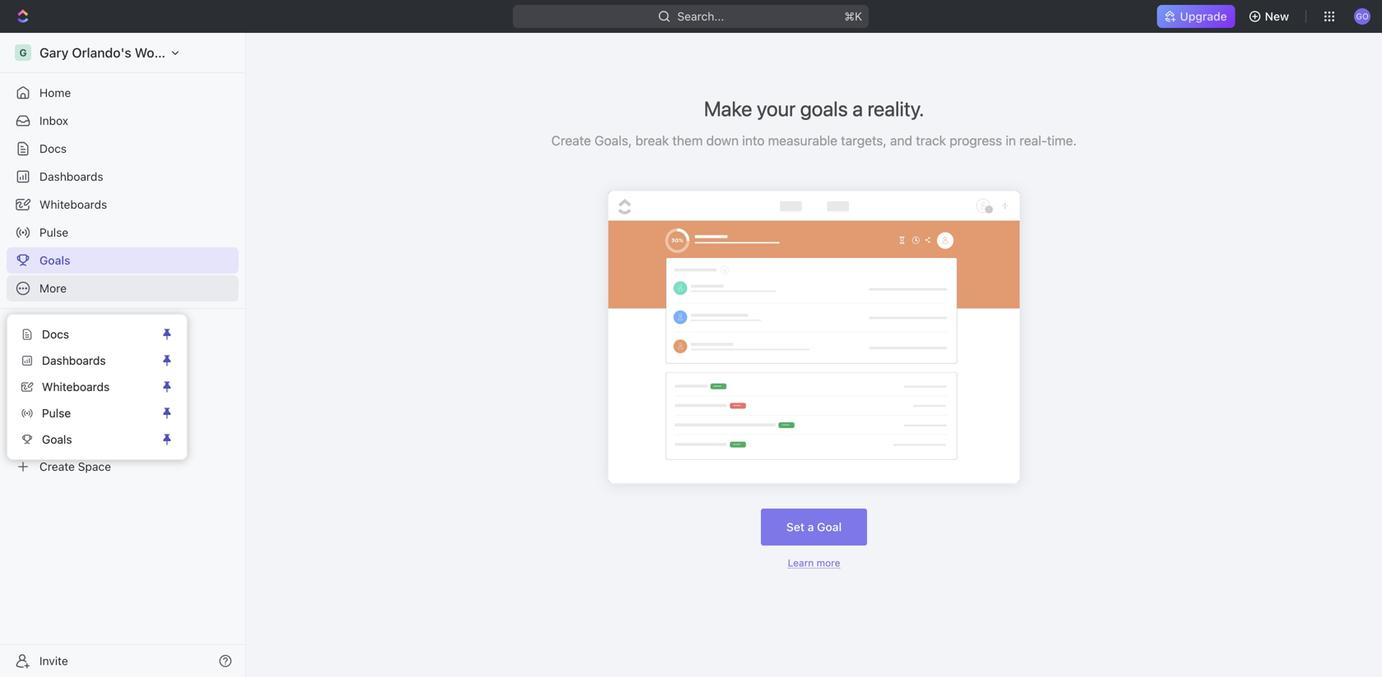 Task type: describe. For each thing, give the bounding box(es) containing it.
inbox link
[[7, 108, 239, 134]]

make your goals a reality.
[[704, 97, 924, 121]]

set a goal
[[786, 521, 842, 534]]

create goals, break them down into measurable targets, and track progress in real-time.
[[551, 133, 1077, 148]]

inbox
[[39, 114, 68, 128]]

tree inside sidebar navigation
[[7, 370, 239, 480]]

into
[[742, 133, 765, 148]]

measurable
[[768, 133, 837, 148]]

spaces
[[13, 351, 48, 363]]

upgrade link
[[1157, 5, 1235, 28]]

search...
[[677, 9, 724, 23]]

goals for the top 'goals' link
[[39, 254, 70, 267]]

favorites button
[[7, 319, 73, 339]]

1 vertical spatial goals link
[[14, 427, 157, 453]]

them
[[672, 133, 703, 148]]

dashboards for the bottommost 'dashboards' link
[[42, 354, 106, 368]]

home link
[[7, 80, 239, 106]]

more button
[[7, 276, 239, 302]]

set
[[786, 521, 805, 534]]

1 vertical spatial a
[[808, 521, 814, 534]]

more
[[817, 558, 840, 569]]

whiteboards for whiteboards link to the bottom
[[42, 380, 110, 394]]

in
[[1006, 133, 1016, 148]]

progress
[[950, 133, 1002, 148]]

track
[[916, 133, 946, 148]]

1 vertical spatial pulse link
[[14, 401, 157, 427]]

dashboards for 'dashboards' link in the sidebar navigation
[[39, 170, 103, 183]]

your
[[757, 97, 796, 121]]

0 vertical spatial pulse link
[[7, 220, 239, 246]]

goal
[[817, 521, 842, 534]]

new button
[[1242, 3, 1299, 30]]

sidebar navigation
[[0, 33, 246, 678]]

upgrade
[[1180, 9, 1227, 23]]

time.
[[1047, 133, 1077, 148]]

down
[[706, 133, 739, 148]]



Task type: locate. For each thing, give the bounding box(es) containing it.
1 vertical spatial dashboards link
[[14, 348, 157, 374]]

dashboards link down inbox "link"
[[7, 164, 239, 190]]

1 vertical spatial whiteboards
[[42, 380, 110, 394]]

0 vertical spatial dashboards link
[[7, 164, 239, 190]]

0 vertical spatial goals link
[[7, 248, 239, 274]]

goals inside sidebar navigation
[[39, 254, 70, 267]]

docs for the docs link to the bottom
[[42, 328, 69, 341]]

1 vertical spatial docs link
[[14, 322, 157, 348]]

pulse link up more dropdown button
[[7, 220, 239, 246]]

docs
[[39, 142, 67, 155], [42, 328, 69, 341]]

0 vertical spatial a
[[852, 97, 863, 121]]

0 horizontal spatial a
[[808, 521, 814, 534]]

pulse for top the pulse link
[[39, 226, 68, 239]]

dashboards link
[[7, 164, 239, 190], [14, 348, 157, 374]]

a up targets,
[[852, 97, 863, 121]]

a right set
[[808, 521, 814, 534]]

pulse up more at the left of the page
[[39, 226, 68, 239]]

home
[[39, 86, 71, 100]]

pulse
[[39, 226, 68, 239], [42, 407, 71, 420]]

docs link down inbox "link"
[[7, 136, 239, 162]]

dashboards down favorites button
[[42, 354, 106, 368]]

dashboards link down favorites button
[[14, 348, 157, 374]]

whiteboards for topmost whiteboards link
[[39, 198, 107, 211]]

learn more
[[788, 558, 840, 569]]

1 horizontal spatial a
[[852, 97, 863, 121]]

0 vertical spatial goals
[[39, 254, 70, 267]]

0 vertical spatial pulse
[[39, 226, 68, 239]]

0 vertical spatial whiteboards
[[39, 198, 107, 211]]

reality.
[[868, 97, 924, 121]]

dashboards down 'inbox' on the left of page
[[39, 170, 103, 183]]

targets,
[[841, 133, 887, 148]]

docs up spaces on the left of the page
[[42, 328, 69, 341]]

1 vertical spatial dashboards
[[42, 354, 106, 368]]

make
[[704, 97, 752, 121]]

a
[[852, 97, 863, 121], [808, 521, 814, 534]]

whiteboards inside sidebar navigation
[[39, 198, 107, 211]]

invite
[[39, 655, 68, 668]]

docs down 'inbox' on the left of page
[[39, 142, 67, 155]]

dashboards
[[39, 170, 103, 183], [42, 354, 106, 368]]

break
[[635, 133, 669, 148]]

learn
[[788, 558, 814, 569]]

⌘k
[[845, 9, 862, 23]]

0 vertical spatial dashboards
[[39, 170, 103, 183]]

1 vertical spatial docs
[[42, 328, 69, 341]]

whiteboards
[[39, 198, 107, 211], [42, 380, 110, 394]]

pulse link
[[7, 220, 239, 246], [14, 401, 157, 427]]

pulse for bottommost the pulse link
[[42, 407, 71, 420]]

goals
[[39, 254, 70, 267], [42, 433, 72, 447]]

0 vertical spatial whiteboards link
[[7, 192, 239, 218]]

docs for topmost the docs link
[[39, 142, 67, 155]]

docs link
[[7, 136, 239, 162], [14, 322, 157, 348]]

goals link
[[7, 248, 239, 274], [14, 427, 157, 453]]

goals
[[800, 97, 848, 121]]

tree
[[7, 370, 239, 480]]

1 vertical spatial whiteboards link
[[14, 374, 157, 401]]

real-
[[1019, 133, 1047, 148]]

dashboards link inside sidebar navigation
[[7, 164, 239, 190]]

0 vertical spatial docs link
[[7, 136, 239, 162]]

dashboards inside sidebar navigation
[[39, 170, 103, 183]]

goals for 'goals' link to the bottom
[[42, 433, 72, 447]]

pulse down spaces on the left of the page
[[42, 407, 71, 420]]

pulse inside sidebar navigation
[[39, 226, 68, 239]]

goals,
[[594, 133, 632, 148]]

and
[[890, 133, 912, 148]]

docs inside sidebar navigation
[[39, 142, 67, 155]]

1 vertical spatial goals
[[42, 433, 72, 447]]

1 vertical spatial pulse
[[42, 407, 71, 420]]

favorites
[[13, 323, 57, 335]]

0 vertical spatial docs
[[39, 142, 67, 155]]

docs link down more at the left of the page
[[14, 322, 157, 348]]

more
[[39, 282, 67, 295]]

whiteboards link
[[7, 192, 239, 218], [14, 374, 157, 401]]

create
[[551, 133, 591, 148]]

learn more link
[[788, 558, 840, 569]]

new
[[1265, 9, 1289, 23]]

pulse link down spaces on the left of the page
[[14, 401, 157, 427]]



Task type: vqa. For each thing, say whether or not it's contained in the screenshot.
Tasks inside The "Tasks And Reminders That Are Scheduled For Today Will Appear Here."
no



